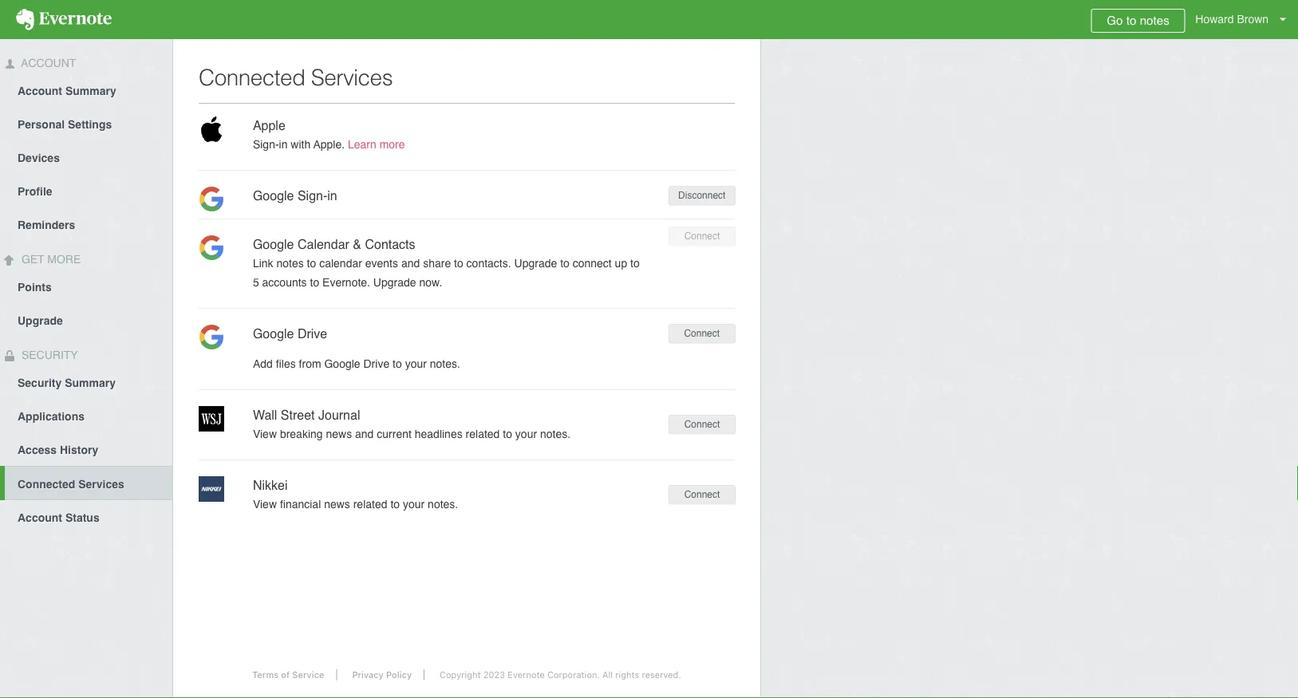 Task type: describe. For each thing, give the bounding box(es) containing it.
contacts
[[365, 237, 415, 252]]

nikkei view financial news related to your notes.
[[253, 478, 458, 511]]

personal
[[18, 118, 65, 131]]

related inside nikkei view financial news related to your notes.
[[353, 498, 387, 511]]

in for apple sign-in with apple. learn more
[[279, 138, 288, 151]]

1 vertical spatial upgrade
[[373, 276, 416, 289]]

journal
[[318, 408, 360, 422]]

history
[[60, 444, 98, 456]]

wall street journal view breaking news and current headlines related to your notes.
[[253, 408, 571, 440]]

get more
[[18, 253, 81, 266]]

notes. inside "wall street journal view breaking news and current headlines related to your notes."
[[540, 428, 571, 440]]

google for google sign-in
[[253, 188, 294, 203]]

0 vertical spatial connected services
[[199, 65, 393, 90]]

copyright
[[440, 670, 481, 680]]

1 horizontal spatial services
[[311, 65, 393, 90]]

wall
[[253, 408, 277, 422]]

add
[[253, 357, 273, 370]]

connect
[[573, 257, 612, 270]]

related inside "wall street journal view breaking news and current headlines related to your notes."
[[466, 428, 500, 440]]

points
[[18, 281, 52, 294]]

files
[[276, 357, 296, 370]]

go to notes link
[[1091, 9, 1185, 33]]

policy
[[386, 670, 412, 680]]

copyright 2023 evernote corporation. all rights reserved.
[[440, 670, 681, 680]]

0 horizontal spatial connected
[[18, 478, 75, 491]]

notes. for nikkei
[[428, 498, 458, 511]]

up
[[615, 257, 627, 270]]

events
[[365, 257, 398, 270]]

get
[[21, 253, 44, 266]]

evernote.
[[322, 276, 370, 289]]

security for security summary
[[18, 377, 62, 389]]

to right accounts
[[310, 276, 319, 289]]

now.
[[419, 276, 442, 289]]

calendar
[[319, 257, 362, 270]]

2 vertical spatial upgrade
[[18, 314, 63, 327]]

security summary link
[[0, 365, 172, 399]]

profile link
[[0, 174, 172, 207]]

accounts
[[262, 276, 307, 289]]

terms of service link
[[240, 670, 337, 680]]

news inside "wall street journal view breaking news and current headlines related to your notes."
[[326, 428, 352, 440]]

reserved.
[[642, 670, 681, 680]]

0 vertical spatial notes
[[1140, 14, 1169, 28]]

0 vertical spatial drive
[[298, 326, 327, 341]]

privacy
[[352, 670, 384, 680]]

to right up
[[630, 257, 640, 270]]

devices
[[18, 152, 60, 164]]

summary for account
[[65, 85, 116, 97]]

of
[[281, 670, 290, 680]]

howard brown link
[[1191, 0, 1298, 39]]

from
[[299, 357, 321, 370]]

breaking
[[280, 428, 323, 440]]

google calendar & contacts link notes to calendar events and share to contacts. upgrade to connect up to 5 accounts to evernote. upgrade now.
[[253, 237, 640, 289]]

to right the share
[[454, 257, 463, 270]]

corporation.
[[547, 670, 600, 680]]

share
[[423, 257, 451, 270]]

account for account
[[18, 57, 76, 69]]

2023
[[483, 670, 505, 680]]

view inside "wall street journal view breaking news and current headlines related to your notes."
[[253, 428, 277, 440]]

current
[[377, 428, 412, 440]]

1 vertical spatial drive
[[363, 357, 390, 370]]

reminders link
[[0, 207, 172, 241]]

link
[[253, 257, 273, 270]]

google sign-in
[[253, 188, 337, 203]]

access
[[18, 444, 57, 456]]

points link
[[0, 270, 172, 303]]

account for account status
[[18, 511, 62, 524]]

sign- for apple
[[253, 138, 279, 151]]

howard
[[1195, 13, 1234, 26]]

to up "wall street journal view breaking news and current headlines related to your notes."
[[393, 357, 402, 370]]

with
[[291, 138, 311, 151]]

notes. for add
[[430, 357, 460, 370]]

your for add
[[405, 357, 427, 370]]

0 horizontal spatial connected services
[[18, 478, 124, 491]]

learn
[[348, 138, 376, 151]]

security for security
[[18, 349, 78, 361]]

all
[[602, 670, 613, 680]]

calendar
[[298, 237, 349, 252]]

headlines
[[415, 428, 463, 440]]



Task type: vqa. For each thing, say whether or not it's contained in the screenshot.
Bulleted list 'image'
no



Task type: locate. For each thing, give the bounding box(es) containing it.
2 view from the top
[[253, 498, 277, 511]]

0 vertical spatial connected
[[199, 65, 305, 90]]

drive up from
[[298, 326, 327, 341]]

1 vertical spatial connected services
[[18, 478, 124, 491]]

news right financial
[[324, 498, 350, 511]]

to
[[1126, 14, 1137, 28], [307, 257, 316, 270], [454, 257, 463, 270], [560, 257, 570, 270], [630, 257, 640, 270], [310, 276, 319, 289], [393, 357, 402, 370], [503, 428, 512, 440], [390, 498, 400, 511]]

0 horizontal spatial notes
[[276, 257, 304, 270]]

1 horizontal spatial drive
[[363, 357, 390, 370]]

security
[[18, 349, 78, 361], [18, 377, 62, 389]]

upgrade right contacts.
[[514, 257, 557, 270]]

upgrade
[[514, 257, 557, 270], [373, 276, 416, 289], [18, 314, 63, 327]]

devices link
[[0, 140, 172, 174]]

reminders
[[18, 219, 75, 231]]

account summary
[[18, 85, 116, 97]]

1 horizontal spatial and
[[401, 257, 420, 270]]

your for nikkei
[[403, 498, 425, 511]]

1 horizontal spatial notes
[[1140, 14, 1169, 28]]

notes right go
[[1140, 14, 1169, 28]]

view down wall
[[253, 428, 277, 440]]

upgrade down points
[[18, 314, 63, 327]]

google right from
[[324, 357, 360, 370]]

upgrade link
[[0, 303, 172, 337]]

access history
[[18, 444, 98, 456]]

0 vertical spatial services
[[311, 65, 393, 90]]

1 horizontal spatial sign-
[[298, 188, 327, 203]]

&
[[353, 237, 361, 252]]

account up personal
[[18, 85, 62, 97]]

related right headlines
[[466, 428, 500, 440]]

evernote link
[[0, 0, 128, 39]]

1 vertical spatial view
[[253, 498, 277, 511]]

rights
[[615, 670, 639, 680]]

account up account summary
[[18, 57, 76, 69]]

1 view from the top
[[253, 428, 277, 440]]

google down with on the left of the page
[[253, 188, 294, 203]]

status
[[65, 511, 99, 524]]

to inside nikkei view financial news related to your notes.
[[390, 498, 400, 511]]

evernote
[[508, 670, 545, 680]]

and
[[401, 257, 420, 270], [355, 428, 374, 440]]

notes inside google calendar & contacts link notes to calendar events and share to contacts. upgrade to connect up to 5 accounts to evernote. upgrade now.
[[276, 257, 304, 270]]

0 vertical spatial summary
[[65, 85, 116, 97]]

related right financial
[[353, 498, 387, 511]]

street
[[281, 408, 315, 422]]

0 vertical spatial upgrade
[[514, 257, 557, 270]]

to down calendar
[[307, 257, 316, 270]]

connected services
[[199, 65, 393, 90], [18, 478, 124, 491]]

learn more link
[[348, 138, 405, 151]]

0 vertical spatial sign-
[[253, 138, 279, 151]]

account status
[[18, 511, 99, 524]]

1 horizontal spatial related
[[466, 428, 500, 440]]

0 vertical spatial news
[[326, 428, 352, 440]]

apple
[[253, 118, 285, 133]]

google for google drive
[[253, 326, 294, 341]]

news inside nikkei view financial news related to your notes.
[[324, 498, 350, 511]]

in up calendar
[[327, 188, 337, 203]]

to down "current"
[[390, 498, 400, 511]]

more
[[380, 138, 405, 151]]

news down the journal
[[326, 428, 352, 440]]

terms
[[252, 670, 279, 680]]

sign- down apple
[[253, 138, 279, 151]]

to left connect
[[560, 257, 570, 270]]

notes up accounts
[[276, 257, 304, 270]]

view down nikkei
[[253, 498, 277, 511]]

and inside google calendar & contacts link notes to calendar events and share to contacts. upgrade to connect up to 5 accounts to evernote. upgrade now.
[[401, 257, 420, 270]]

1 vertical spatial news
[[324, 498, 350, 511]]

None submit
[[668, 186, 735, 205], [669, 226, 736, 246], [668, 324, 735, 343], [669, 415, 736, 434], [669, 485, 736, 504], [668, 186, 735, 205], [669, 226, 736, 246], [668, 324, 735, 343], [669, 415, 736, 434], [669, 485, 736, 504]]

go
[[1107, 14, 1123, 28]]

access history link
[[0, 432, 172, 466]]

1 vertical spatial account
[[18, 85, 62, 97]]

1 vertical spatial your
[[515, 428, 537, 440]]

your
[[405, 357, 427, 370], [515, 428, 537, 440], [403, 498, 425, 511]]

0 horizontal spatial drive
[[298, 326, 327, 341]]

0 vertical spatial view
[[253, 428, 277, 440]]

your inside nikkei view financial news related to your notes.
[[403, 498, 425, 511]]

1 vertical spatial summary
[[65, 377, 116, 389]]

1 vertical spatial in
[[327, 188, 337, 203]]

contacts.
[[466, 257, 511, 270]]

to inside "wall street journal view breaking news and current headlines related to your notes."
[[503, 428, 512, 440]]

add files from google drive to your notes.
[[253, 357, 460, 370]]

news
[[326, 428, 352, 440], [324, 498, 350, 511]]

service
[[292, 670, 324, 680]]

0 horizontal spatial sign-
[[253, 138, 279, 151]]

1 vertical spatial related
[[353, 498, 387, 511]]

google
[[253, 188, 294, 203], [253, 237, 294, 252], [253, 326, 294, 341], [324, 357, 360, 370]]

connected
[[199, 65, 305, 90], [18, 478, 75, 491]]

connected services up apple
[[199, 65, 393, 90]]

connected down access
[[18, 478, 75, 491]]

financial
[[280, 498, 321, 511]]

security summary
[[18, 377, 116, 389]]

evernote image
[[0, 9, 128, 30]]

drive
[[298, 326, 327, 341], [363, 357, 390, 370]]

upgrade down events
[[373, 276, 416, 289]]

0 vertical spatial security
[[18, 349, 78, 361]]

go to notes
[[1107, 14, 1169, 28]]

1 horizontal spatial connected services
[[199, 65, 393, 90]]

applications link
[[0, 399, 172, 432]]

connected services down history
[[18, 478, 124, 491]]

brown
[[1237, 13, 1269, 26]]

summary
[[65, 85, 116, 97], [65, 377, 116, 389]]

2 vertical spatial your
[[403, 498, 425, 511]]

nikkei
[[253, 478, 288, 493]]

sign- inside the apple sign-in with apple. learn more
[[253, 138, 279, 151]]

summary up the applications link
[[65, 377, 116, 389]]

services up the account status "link"
[[78, 478, 124, 491]]

0 vertical spatial in
[[279, 138, 288, 151]]

1 vertical spatial connected
[[18, 478, 75, 491]]

2 vertical spatial notes.
[[428, 498, 458, 511]]

view inside nikkei view financial news related to your notes.
[[253, 498, 277, 511]]

2 vertical spatial account
[[18, 511, 62, 524]]

apple.
[[313, 138, 345, 151]]

1 vertical spatial and
[[355, 428, 374, 440]]

howard brown
[[1195, 13, 1269, 26]]

in inside the apple sign-in with apple. learn more
[[279, 138, 288, 151]]

0 vertical spatial related
[[466, 428, 500, 440]]

personal settings
[[18, 118, 112, 131]]

related
[[466, 428, 500, 440], [353, 498, 387, 511]]

in
[[279, 138, 288, 151], [327, 188, 337, 203]]

security up the applications at the bottom of page
[[18, 377, 62, 389]]

and left "current"
[[355, 428, 374, 440]]

profile
[[18, 185, 52, 198]]

to right go
[[1126, 14, 1137, 28]]

account for account summary
[[18, 85, 62, 97]]

in for google sign-in
[[327, 188, 337, 203]]

and inside "wall street journal view breaking news and current headlines related to your notes."
[[355, 428, 374, 440]]

notes. inside nikkei view financial news related to your notes.
[[428, 498, 458, 511]]

drive right from
[[363, 357, 390, 370]]

sign- for google
[[298, 188, 327, 203]]

0 horizontal spatial upgrade
[[18, 314, 63, 327]]

sign- up calendar
[[298, 188, 327, 203]]

account left status
[[18, 511, 62, 524]]

1 vertical spatial notes
[[276, 257, 304, 270]]

personal settings link
[[0, 107, 172, 140]]

terms of service
[[252, 670, 324, 680]]

account summary link
[[0, 73, 172, 107]]

account inside "link"
[[18, 511, 62, 524]]

privacy policy
[[352, 670, 412, 680]]

services
[[311, 65, 393, 90], [78, 478, 124, 491]]

0 vertical spatial and
[[401, 257, 420, 270]]

0 vertical spatial account
[[18, 57, 76, 69]]

1 vertical spatial notes.
[[540, 428, 571, 440]]

notes.
[[430, 357, 460, 370], [540, 428, 571, 440], [428, 498, 458, 511]]

to right headlines
[[503, 428, 512, 440]]

in left with on the left of the page
[[279, 138, 288, 151]]

google up the add
[[253, 326, 294, 341]]

google up link
[[253, 237, 294, 252]]

1 horizontal spatial connected
[[199, 65, 305, 90]]

5
[[253, 276, 259, 289]]

view
[[253, 428, 277, 440], [253, 498, 277, 511]]

notes
[[1140, 14, 1169, 28], [276, 257, 304, 270]]

applications
[[18, 410, 85, 423]]

1 horizontal spatial in
[[327, 188, 337, 203]]

google for google calendar & contacts link notes to calendar events and share to contacts. upgrade to connect up to 5 accounts to evernote. upgrade now.
[[253, 237, 294, 252]]

more
[[47, 253, 81, 266]]

1 horizontal spatial upgrade
[[373, 276, 416, 289]]

2 horizontal spatial upgrade
[[514, 257, 557, 270]]

0 vertical spatial your
[[405, 357, 427, 370]]

google drive
[[253, 326, 327, 341]]

0 horizontal spatial related
[[353, 498, 387, 511]]

1 vertical spatial security
[[18, 377, 62, 389]]

0 horizontal spatial services
[[78, 478, 124, 491]]

apple sign-in with apple. learn more
[[253, 118, 405, 151]]

your inside "wall street journal view breaking news and current headlines related to your notes."
[[515, 428, 537, 440]]

account
[[18, 57, 76, 69], [18, 85, 62, 97], [18, 511, 62, 524]]

settings
[[68, 118, 112, 131]]

2 summary from the top
[[65, 377, 116, 389]]

summary up personal settings link in the left top of the page
[[65, 85, 116, 97]]

summary for security
[[65, 377, 116, 389]]

0 vertical spatial notes.
[[430, 357, 460, 370]]

security up the security summary
[[18, 349, 78, 361]]

1 vertical spatial services
[[78, 478, 124, 491]]

google inside google calendar & contacts link notes to calendar events and share to contacts. upgrade to connect up to 5 accounts to evernote. upgrade now.
[[253, 237, 294, 252]]

account status link
[[0, 500, 172, 534]]

1 vertical spatial sign-
[[298, 188, 327, 203]]

0 horizontal spatial and
[[355, 428, 374, 440]]

and left the share
[[401, 257, 420, 270]]

connected services link
[[5, 466, 172, 500]]

1 summary from the top
[[65, 85, 116, 97]]

privacy policy link
[[340, 670, 425, 680]]

0 horizontal spatial in
[[279, 138, 288, 151]]

services up the apple sign-in with apple. learn more
[[311, 65, 393, 90]]

connected up apple
[[199, 65, 305, 90]]



